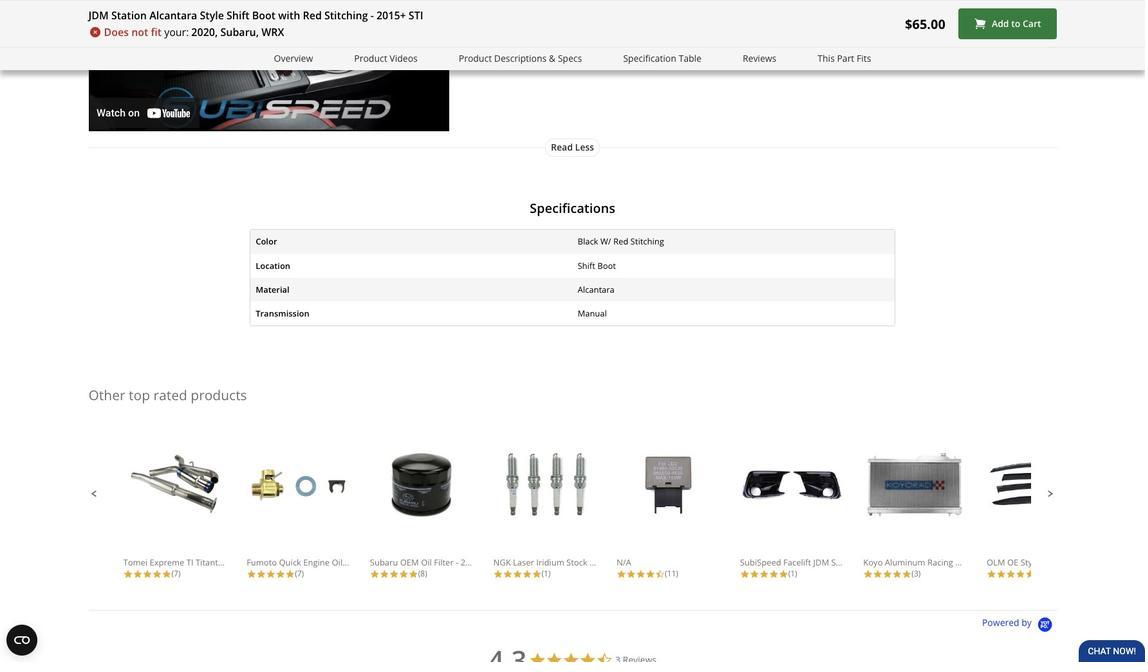 Task type: describe. For each thing, give the bounding box(es) containing it.
- right guards
[[1092, 557, 1094, 569]]

with
[[278, 8, 300, 23]]

station
[[111, 8, 147, 23]]

2020,
[[191, 25, 218, 39]]

engine
[[304, 557, 330, 569]]

olm
[[987, 557, 1006, 569]]

open widget image
[[6, 625, 37, 656]]

11 total reviews element
[[617, 569, 720, 580]]

fit
[[151, 25, 162, 39]]

other top rated products
[[89, 386, 247, 404]]

1 total reviews element for facelift
[[740, 569, 843, 580]]

8 total reviews element
[[370, 569, 473, 580]]

by
[[1022, 617, 1032, 629]]

subispeed
[[740, 557, 782, 569]]

(11)
[[665, 569, 679, 580]]

cat-
[[235, 557, 251, 569]]

wrx for does not fit your: 2020, subaru, wrx
[[262, 25, 284, 39]]

aluminum
[[885, 557, 926, 569]]

powered by link
[[983, 617, 1057, 634]]

does
[[104, 25, 129, 39]]

top
[[129, 386, 150, 404]]

(2)
[[1036, 569, 1045, 580]]

ngk
[[494, 557, 511, 569]]

specs
[[558, 52, 582, 64]]

drain
[[345, 557, 366, 569]]

1 vertical spatial shift
[[578, 260, 596, 272]]

subaru,
[[221, 25, 259, 39]]

1 ... from the left
[[994, 557, 1000, 569]]

descriptions
[[494, 52, 547, 64]]

manual
[[578, 308, 607, 319]]

0 horizontal spatial stitching
[[325, 8, 368, 23]]

koyo
[[864, 557, 883, 569]]

part
[[837, 52, 855, 64]]

$65.00
[[905, 15, 946, 33]]

subispeed facelift jdm style... link
[[740, 451, 857, 569]]

transmission
[[256, 308, 310, 319]]

product descriptions & specs link
[[459, 52, 582, 66]]

videos
[[390, 52, 418, 64]]

n/a
[[617, 557, 632, 569]]

olm oe style rain guards -...
[[987, 557, 1101, 569]]

overview
[[274, 52, 313, 64]]

to
[[1012, 18, 1021, 30]]

ngk laser iridium stock heat range... link
[[494, 451, 641, 569]]

add
[[992, 18, 1010, 30]]

oe
[[1008, 557, 1019, 569]]

tomei
[[123, 557, 148, 569]]

koyo aluminum racing radiator -...
[[864, 557, 1000, 569]]

(7) for expreme
[[172, 569, 181, 580]]

other
[[89, 386, 125, 404]]

read
[[551, 141, 573, 153]]

range...
[[611, 557, 641, 569]]

specification table
[[624, 52, 702, 64]]

product for product descriptions & specs
[[459, 52, 492, 64]]

style...
[[832, 557, 857, 569]]

specification
[[624, 52, 677, 64]]

valve...
[[368, 557, 396, 569]]

half star image
[[596, 650, 613, 663]]

0 vertical spatial shift
[[227, 8, 250, 23]]

2 ... from the left
[[1094, 557, 1101, 569]]

subispeed facelift jdm style...
[[740, 557, 857, 569]]

shift boot
[[578, 260, 616, 272]]

add to cart button
[[959, 8, 1057, 39]]

stock
[[567, 557, 588, 569]]

n/a link
[[617, 451, 720, 569]]

product videos link
[[354, 52, 418, 66]]

0 vertical spatial boot
[[252, 8, 276, 23]]

(8)
[[418, 569, 427, 580]]

fumoto
[[247, 557, 277, 569]]

(1) for facelift
[[789, 569, 798, 580]]

add to cart
[[992, 18, 1042, 30]]

half star image
[[656, 570, 665, 580]]

(1) for laser
[[542, 569, 551, 580]]

table
[[679, 52, 702, 64]]

product videos
[[354, 52, 418, 64]]

ngk laser iridium stock heat range...
[[494, 557, 641, 569]]

specifications
[[530, 200, 616, 217]]

reviews link
[[743, 52, 777, 66]]

filter
[[434, 557, 454, 569]]

this part fits link
[[818, 52, 872, 66]]

(3)
[[912, 569, 921, 580]]

oem
[[400, 557, 419, 569]]

products
[[191, 386, 247, 404]]

guards
[[1061, 557, 1090, 569]]

facelift
[[784, 557, 812, 569]]

product for product videos
[[354, 52, 387, 64]]



Task type: locate. For each thing, give the bounding box(es) containing it.
1 horizontal spatial 7 total reviews element
[[247, 569, 350, 580]]

1 vertical spatial wrx
[[487, 557, 505, 569]]

does not fit your: 2020, subaru, wrx
[[104, 25, 284, 39]]

1 total reviews element
[[494, 569, 597, 580], [740, 569, 843, 580]]

(7) left ti at the left bottom of page
[[172, 569, 181, 580]]

shift
[[227, 8, 250, 23], [578, 260, 596, 272]]

0 horizontal spatial 7 total reviews element
[[123, 569, 226, 580]]

7 total reviews element for expreme
[[123, 569, 226, 580]]

0 horizontal spatial (7)
[[172, 569, 181, 580]]

1 horizontal spatial alcantara
[[578, 284, 615, 295]]

1 horizontal spatial oil
[[421, 557, 432, 569]]

wrx for subaru oem oil filter - 2015+ wrx
[[487, 557, 505, 569]]

wrx left laser
[[487, 557, 505, 569]]

(1) right laser
[[542, 569, 551, 580]]

1 horizontal spatial boot
[[598, 260, 616, 272]]

koyo aluminum racing radiator -... link
[[864, 451, 1000, 569]]

1 1 total reviews element from the left
[[494, 569, 597, 580]]

2015+ left sti
[[377, 8, 406, 23]]

product inside product videos link
[[354, 52, 387, 64]]

boot left with
[[252, 8, 276, 23]]

shift down black
[[578, 260, 596, 272]]

oil left drain
[[332, 557, 343, 569]]

less
[[575, 141, 594, 153]]

style up "2020,"
[[200, 8, 224, 23]]

star image
[[123, 570, 133, 580], [133, 570, 143, 580], [152, 570, 162, 580], [162, 570, 172, 580], [256, 570, 266, 580], [380, 570, 389, 580], [389, 570, 399, 580], [409, 570, 418, 580], [532, 570, 542, 580], [636, 570, 646, 580], [646, 570, 656, 580], [740, 570, 750, 580], [750, 570, 760, 580], [873, 570, 883, 580], [883, 570, 893, 580], [997, 570, 1007, 580], [1026, 570, 1036, 580], [530, 650, 546, 663], [546, 650, 563, 663]]

...
[[994, 557, 1000, 569], [1094, 557, 1101, 569]]

... right guards
[[1094, 557, 1101, 569]]

oil right oem
[[421, 557, 432, 569]]

red
[[303, 8, 322, 23], [614, 236, 629, 248]]

2 product from the left
[[459, 52, 492, 64]]

7 total reviews element for quick
[[247, 569, 350, 580]]

1 horizontal spatial 2015+
[[461, 557, 485, 569]]

(7) right back...
[[295, 569, 304, 580]]

read less
[[551, 141, 594, 153]]

stitching
[[325, 8, 368, 23], [631, 236, 664, 248]]

stitching right with
[[325, 8, 368, 23]]

oil
[[332, 557, 343, 569], [421, 557, 432, 569]]

ti
[[187, 557, 194, 569]]

0 horizontal spatial style
[[200, 8, 224, 23]]

tomei expreme ti titantium cat-back... link
[[123, 451, 276, 569]]

2 oil from the left
[[421, 557, 432, 569]]

1 horizontal spatial ...
[[1094, 557, 1101, 569]]

stitching right w/
[[631, 236, 664, 248]]

0 vertical spatial red
[[303, 8, 322, 23]]

2 7 total reviews element from the left
[[247, 569, 350, 580]]

radiator
[[956, 557, 989, 569]]

0 horizontal spatial oil
[[332, 557, 343, 569]]

0 vertical spatial wrx
[[262, 25, 284, 39]]

expreme
[[150, 557, 184, 569]]

wrx down with
[[262, 25, 284, 39]]

... left oe
[[994, 557, 1000, 569]]

black
[[578, 236, 599, 248]]

0 horizontal spatial alcantara
[[150, 8, 197, 23]]

tomei expreme ti titantium cat-back...
[[123, 557, 276, 569]]

1 horizontal spatial 1 total reviews element
[[740, 569, 843, 580]]

sti
[[409, 8, 423, 23]]

not
[[131, 25, 148, 39]]

back...
[[251, 557, 276, 569]]

product descriptions & specs
[[459, 52, 582, 64]]

0 vertical spatial 2015+
[[377, 8, 406, 23]]

specification table link
[[624, 52, 702, 66]]

red right with
[[303, 8, 322, 23]]

color
[[256, 236, 277, 248]]

2 total reviews element
[[987, 569, 1090, 580]]

star image
[[143, 570, 152, 580], [247, 570, 256, 580], [266, 570, 276, 580], [276, 570, 285, 580], [285, 570, 295, 580], [370, 570, 380, 580], [399, 570, 409, 580], [494, 570, 503, 580], [503, 570, 513, 580], [513, 570, 523, 580], [523, 570, 532, 580], [617, 570, 627, 580], [627, 570, 636, 580], [760, 570, 769, 580], [769, 570, 779, 580], [779, 570, 789, 580], [864, 570, 873, 580], [893, 570, 902, 580], [902, 570, 912, 580], [987, 570, 997, 580], [1007, 570, 1016, 580], [1016, 570, 1026, 580], [563, 650, 580, 663], [580, 650, 596, 663]]

0 horizontal spatial 1 total reviews element
[[494, 569, 597, 580]]

boot
[[252, 8, 276, 23], [598, 260, 616, 272]]

0 vertical spatial stitching
[[325, 8, 368, 23]]

0 horizontal spatial wrx
[[262, 25, 284, 39]]

3 total reviews element
[[864, 569, 967, 580]]

0 horizontal spatial jdm
[[89, 8, 109, 23]]

0 horizontal spatial product
[[354, 52, 387, 64]]

subaru oem oil filter - 2015+ wrx link
[[370, 451, 505, 569]]

0 horizontal spatial ...
[[994, 557, 1000, 569]]

(7)
[[172, 569, 181, 580], [295, 569, 304, 580]]

location
[[256, 260, 291, 272]]

alcantara down shift boot
[[578, 284, 615, 295]]

iridium
[[537, 557, 565, 569]]

1 oil from the left
[[332, 557, 343, 569]]

2 (1) from the left
[[789, 569, 798, 580]]

this part fits
[[818, 52, 872, 64]]

product inside product descriptions & specs link
[[459, 52, 492, 64]]

- left sti
[[371, 8, 374, 23]]

2015+ right filter in the left bottom of the page
[[461, 557, 485, 569]]

1 vertical spatial alcantara
[[578, 284, 615, 295]]

reviews
[[743, 52, 777, 64]]

jdm station alcantara style shift boot with red stitching - 2015+ sti
[[89, 8, 423, 23]]

material
[[256, 284, 290, 295]]

2 1 total reviews element from the left
[[740, 569, 843, 580]]

1 horizontal spatial stitching
[[631, 236, 664, 248]]

heat
[[590, 557, 608, 569]]

2 (7) from the left
[[295, 569, 304, 580]]

4.3 star rating element
[[489, 642, 527, 663]]

overview link
[[274, 52, 313, 66]]

jdm up does
[[89, 8, 109, 23]]

product left videos
[[354, 52, 387, 64]]

subaru
[[370, 557, 398, 569]]

(1) right subispeed
[[789, 569, 798, 580]]

style right oe
[[1021, 557, 1040, 569]]

1 vertical spatial style
[[1021, 557, 1040, 569]]

-
[[371, 8, 374, 23], [456, 557, 459, 569], [991, 557, 994, 569], [1092, 557, 1094, 569]]

laser
[[513, 557, 534, 569]]

1 horizontal spatial product
[[459, 52, 492, 64]]

jdm left the style...
[[814, 557, 830, 569]]

alcantara up your:
[[150, 8, 197, 23]]

shift up subaru,
[[227, 8, 250, 23]]

1 product from the left
[[354, 52, 387, 64]]

powered
[[983, 617, 1020, 629]]

fumoto quick engine oil drain valve...
[[247, 557, 396, 569]]

fumoto quick engine oil drain valve... link
[[247, 451, 396, 569]]

0 horizontal spatial 2015+
[[377, 8, 406, 23]]

boot down w/
[[598, 260, 616, 272]]

0 horizontal spatial shift
[[227, 8, 250, 23]]

0 vertical spatial alcantara
[[150, 8, 197, 23]]

this
[[818, 52, 835, 64]]

2015+
[[377, 8, 406, 23], [461, 557, 485, 569]]

1 horizontal spatial shift
[[578, 260, 596, 272]]

titantium
[[196, 557, 233, 569]]

0 vertical spatial style
[[200, 8, 224, 23]]

1 vertical spatial jdm
[[814, 557, 830, 569]]

0 horizontal spatial boot
[[252, 8, 276, 23]]

fits
[[857, 52, 872, 64]]

1 vertical spatial red
[[614, 236, 629, 248]]

1 (7) from the left
[[172, 569, 181, 580]]

black w/ red stitching
[[578, 236, 664, 248]]

cart
[[1023, 18, 1042, 30]]

alcantara
[[150, 8, 197, 23], [578, 284, 615, 295]]

rain
[[1042, 557, 1059, 569]]

subaru oem oil filter - 2015+ wrx
[[370, 557, 505, 569]]

jdm
[[89, 8, 109, 23], [814, 557, 830, 569]]

0 horizontal spatial (1)
[[542, 569, 551, 580]]

1 horizontal spatial wrx
[[487, 557, 505, 569]]

quick
[[279, 557, 301, 569]]

(7) for quick
[[295, 569, 304, 580]]

1 vertical spatial boot
[[598, 260, 616, 272]]

- right radiator
[[991, 557, 994, 569]]

&
[[549, 52, 556, 64]]

(1)
[[542, 569, 551, 580], [789, 569, 798, 580]]

0 horizontal spatial red
[[303, 8, 322, 23]]

1 horizontal spatial style
[[1021, 557, 1040, 569]]

product left descriptions
[[459, 52, 492, 64]]

1 vertical spatial 2015+
[[461, 557, 485, 569]]

- right filter in the left bottom of the page
[[456, 557, 459, 569]]

rated
[[154, 386, 187, 404]]

style
[[200, 8, 224, 23], [1021, 557, 1040, 569]]

1 vertical spatial stitching
[[631, 236, 664, 248]]

1 horizontal spatial jdm
[[814, 557, 830, 569]]

1 total reviews element for laser
[[494, 569, 597, 580]]

1 7 total reviews element from the left
[[123, 569, 226, 580]]

powered by
[[983, 617, 1035, 629]]

7 total reviews element
[[123, 569, 226, 580], [247, 569, 350, 580]]

olm oe style rain guards -... link
[[987, 451, 1101, 569]]

1 (1) from the left
[[542, 569, 551, 580]]

0 vertical spatial jdm
[[89, 8, 109, 23]]

1 horizontal spatial red
[[614, 236, 629, 248]]

1 horizontal spatial (1)
[[789, 569, 798, 580]]

1 horizontal spatial (7)
[[295, 569, 304, 580]]

red right w/
[[614, 236, 629, 248]]

w/
[[601, 236, 612, 248]]



Task type: vqa. For each thing, say whether or not it's contained in the screenshot.


